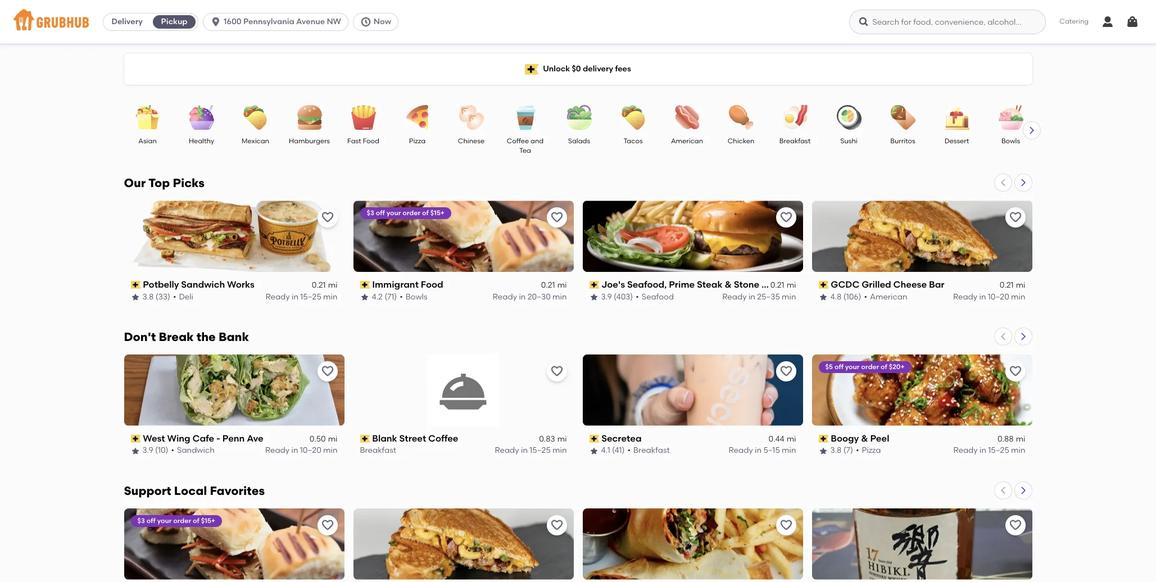 Task type: describe. For each thing, give the bounding box(es) containing it.
sushi
[[841, 137, 858, 145]]

ready in 15–25 min for peel
[[954, 446, 1026, 456]]

picks
[[173, 176, 205, 190]]

(71)
[[385, 292, 397, 302]]

gcdc grilled cheese bar
[[831, 279, 945, 290]]

subscription pass image for joe's seafood, prime steak & stone crab
[[589, 281, 599, 289]]

• american
[[864, 292, 908, 302]]

$3 off your order of $15+ for bottommost immigrant food logo
[[137, 517, 215, 525]]

2 vertical spatial off
[[147, 517, 156, 525]]

• for boogy & peel
[[856, 446, 859, 456]]

3.8 for potbelly sandwich works
[[143, 292, 154, 302]]

0.21 for joe's seafood, prime steak & stone crab
[[771, 281, 785, 290]]

• sandwich
[[171, 446, 215, 456]]

chicken image
[[721, 105, 761, 130]]

caret left icon image for don't break the bank
[[999, 332, 1008, 341]]

in for potbelly sandwich works
[[292, 292, 298, 302]]

immigrant
[[372, 279, 419, 290]]

delivery
[[112, 17, 143, 26]]

1600 pennsylvania avenue nw
[[224, 17, 341, 26]]

dessert image
[[937, 105, 977, 130]]

pickup
[[161, 17, 188, 26]]

min for blank street coffee
[[553, 446, 567, 456]]

boogy & peel
[[831, 433, 890, 444]]

3.9 for west wing cafe - penn ave
[[143, 446, 153, 456]]

now button
[[353, 13, 403, 31]]

top
[[148, 176, 170, 190]]

blank
[[372, 433, 397, 444]]

fees
[[615, 64, 631, 74]]

star icon image for immigrant food
[[360, 293, 369, 302]]

svg image inside the 1600 pennsylvania avenue nw button
[[210, 16, 222, 28]]

2 horizontal spatial breakfast
[[780, 137, 811, 145]]

catering button
[[1052, 9, 1097, 35]]

potbelly
[[143, 279, 179, 290]]

min for potbelly sandwich works
[[323, 292, 338, 302]]

bank
[[219, 330, 249, 344]]

fast food
[[347, 137, 379, 145]]

0.21 mi for potbelly sandwich works
[[312, 281, 338, 290]]

in for blank street coffee
[[521, 446, 528, 456]]

ready in 5–15 min
[[729, 446, 796, 456]]

the
[[197, 330, 216, 344]]

1 vertical spatial gcdc grilled cheese bar logo image
[[353, 509, 574, 580]]

star icon image for boogy & peel
[[819, 447, 828, 456]]

mi for joe's seafood, prime steak & stone crab
[[787, 281, 796, 290]]

ready for blank street coffee
[[495, 446, 519, 456]]

ready for secretea
[[729, 446, 753, 456]]

wing
[[167, 433, 190, 444]]

0.50 mi
[[310, 435, 338, 444]]

peel
[[870, 433, 890, 444]]

• seafood
[[636, 292, 674, 302]]

10–20 for gcdc grilled cheese bar
[[988, 292, 1009, 302]]

0 vertical spatial gcdc grilled cheese bar logo image
[[812, 201, 1032, 272]]

breakfast image
[[775, 105, 815, 130]]

star icon image for west wing cafe - penn ave
[[131, 447, 140, 456]]

penn
[[222, 433, 245, 444]]

healthy
[[189, 137, 214, 145]]

$15+ for the rightmost immigrant food logo
[[430, 209, 445, 217]]

0 vertical spatial $3
[[367, 209, 374, 217]]

mi for boogy & peel
[[1016, 435, 1026, 444]]

burritos
[[891, 137, 916, 145]]

unlock $0 delivery fees
[[543, 64, 631, 74]]

avenue
[[296, 17, 325, 26]]

4.1
[[601, 446, 610, 456]]

0.44 mi
[[769, 435, 796, 444]]

food for fast food
[[363, 137, 379, 145]]

nw
[[327, 17, 341, 26]]

boogy & peel logo image
[[812, 355, 1032, 426]]

Search for food, convenience, alcohol... search field
[[850, 10, 1046, 34]]

mexican
[[242, 137, 269, 145]]

tea
[[519, 147, 531, 155]]

1 horizontal spatial breakfast
[[634, 446, 670, 456]]

local
[[174, 484, 207, 498]]

sandwich for •
[[177, 446, 215, 456]]

ready for joe's seafood, prime steak & stone crab
[[723, 292, 747, 302]]

coffee and tea image
[[506, 105, 545, 130]]

min for boogy & peel
[[1011, 446, 1026, 456]]

off for boogy & peel
[[835, 363, 844, 371]]

0 horizontal spatial breakfast
[[360, 446, 396, 456]]

cafe
[[193, 433, 214, 444]]

star icon image for gcdc grilled cheese bar
[[819, 293, 828, 302]]

mi for immigrant food
[[557, 281, 567, 290]]

2 horizontal spatial subscription pass image
[[589, 435, 599, 443]]

boogy
[[831, 433, 859, 444]]

chinese
[[458, 137, 485, 145]]

$3 off your order of $15+ for the rightmost immigrant food logo
[[367, 209, 445, 217]]

stone
[[734, 279, 760, 290]]

0.21 mi for immigrant food
[[541, 281, 567, 290]]

street
[[399, 433, 426, 444]]

$0
[[572, 64, 581, 74]]

delivery button
[[103, 13, 151, 31]]

fast
[[347, 137, 361, 145]]

hamburgers
[[289, 137, 330, 145]]

works
[[227, 279, 255, 290]]

seafood,
[[627, 279, 667, 290]]

1 vertical spatial $3
[[137, 517, 145, 525]]

25–35
[[757, 292, 780, 302]]

• for potbelly sandwich works
[[173, 292, 176, 302]]

$5
[[825, 363, 833, 371]]

west wing cafe - penn ave
[[143, 433, 263, 444]]

don't
[[124, 330, 156, 344]]

0.21 mi for gcdc grilled cheese bar
[[1000, 281, 1026, 290]]

ready for gcdc grilled cheese bar
[[953, 292, 978, 302]]

mxdc logo image
[[583, 509, 803, 580]]

blank street coffee
[[372, 433, 458, 444]]

deli
[[179, 292, 193, 302]]

save this restaurant image for blank street coffee
[[550, 365, 564, 378]]

0.88 mi
[[998, 435, 1026, 444]]

1600
[[224, 17, 241, 26]]

0.50
[[310, 435, 326, 444]]

20–30
[[528, 292, 551, 302]]

west wing cafe - penn ave logo image
[[124, 355, 344, 426]]

in for secretea
[[755, 446, 762, 456]]

star icon image for potbelly sandwich works
[[131, 293, 140, 302]]

0.21 mi for joe's seafood, prime steak & stone crab
[[771, 281, 796, 290]]

(41)
[[612, 446, 625, 456]]

mi for potbelly sandwich works
[[328, 281, 338, 290]]

4.1 (41)
[[601, 446, 625, 456]]

in for gcdc grilled cheese bar
[[980, 292, 986, 302]]

-
[[216, 433, 220, 444]]

grilled
[[862, 279, 891, 290]]

blank street coffee logo image
[[428, 355, 499, 426]]

pickup button
[[151, 13, 198, 31]]

ave
[[247, 433, 263, 444]]

unlock
[[543, 64, 570, 74]]

0.83
[[539, 435, 555, 444]]

order for &
[[861, 363, 879, 371]]

save this restaurant image for secretea logo
[[779, 365, 793, 378]]

favorites
[[210, 484, 265, 498]]

ready in 25–35 min
[[723, 292, 796, 302]]

mi for west wing cafe - penn ave
[[328, 435, 338, 444]]

tacos image
[[614, 105, 653, 130]]

now
[[374, 17, 391, 26]]

pizza image
[[398, 105, 437, 130]]

and
[[531, 137, 544, 145]]

in for west wing cafe - penn ave
[[291, 446, 298, 456]]

healthy image
[[182, 105, 221, 130]]

4.8
[[831, 292, 842, 302]]

15–25 for potbelly sandwich works
[[300, 292, 321, 302]]

tacos
[[624, 137, 643, 145]]

(7)
[[844, 446, 853, 456]]

mcreynold's liquors logo image
[[812, 509, 1032, 580]]

grubhub plus flag logo image
[[525, 64, 539, 74]]

• for west wing cafe - penn ave
[[171, 446, 174, 456]]

min for secretea
[[782, 446, 796, 456]]

save this restaurant image for joe's seafood, prime steak & stone crab
[[779, 211, 793, 224]]

0.44
[[769, 435, 785, 444]]

ready for potbelly sandwich works
[[266, 292, 290, 302]]

mi for secretea
[[787, 435, 796, 444]]

• for immigrant food
[[400, 292, 403, 302]]



Task type: vqa. For each thing, say whether or not it's contained in the screenshot.
Most
no



Task type: locate. For each thing, give the bounding box(es) containing it.
0 vertical spatial $15+
[[430, 209, 445, 217]]

0 vertical spatial sandwich
[[181, 279, 225, 290]]

secretea
[[602, 433, 642, 444]]

0 horizontal spatial pizza
[[409, 137, 426, 145]]

coffee inside coffee and tea
[[507, 137, 529, 145]]

support
[[124, 484, 171, 498]]

0 horizontal spatial coffee
[[428, 433, 458, 444]]

3.8 for boogy & peel
[[831, 446, 842, 456]]

1 horizontal spatial coffee
[[507, 137, 529, 145]]

subscription pass image for west
[[131, 435, 141, 443]]

2 0.21 mi from the left
[[541, 281, 567, 290]]

1 horizontal spatial &
[[861, 433, 868, 444]]

svg image
[[1101, 15, 1115, 29], [1126, 15, 1139, 29], [210, 16, 222, 28], [360, 16, 371, 28], [859, 16, 870, 28]]

1 horizontal spatial 15–25
[[530, 446, 551, 456]]

3.9 down "west"
[[143, 446, 153, 456]]

0 horizontal spatial off
[[147, 517, 156, 525]]

off for immigrant food
[[376, 209, 385, 217]]

• right (10)
[[171, 446, 174, 456]]

0 horizontal spatial immigrant food logo image
[[124, 509, 344, 580]]

0 vertical spatial 3.8
[[143, 292, 154, 302]]

fast food image
[[344, 105, 383, 130]]

asian
[[138, 137, 157, 145]]

0 vertical spatial bowls
[[1002, 137, 1020, 145]]

sandwich down west wing cafe - penn ave
[[177, 446, 215, 456]]

• left "deli"
[[173, 292, 176, 302]]

0 horizontal spatial 3.9
[[143, 446, 153, 456]]

0.21
[[312, 281, 326, 290], [541, 281, 555, 290], [771, 281, 785, 290], [1000, 281, 1014, 290]]

american down 'gcdc grilled cheese bar'
[[870, 292, 908, 302]]

3.9 (10)
[[143, 446, 168, 456]]

ready in 15–25 min for coffee
[[495, 446, 567, 456]]

american
[[671, 137, 703, 145], [870, 292, 908, 302]]

0 vertical spatial immigrant food logo image
[[353, 201, 574, 272]]

1 vertical spatial 3.8
[[831, 446, 842, 456]]

3.9 down joe's
[[601, 292, 612, 302]]

2 horizontal spatial ready in 15–25 min
[[954, 446, 1026, 456]]

of
[[422, 209, 429, 217], [881, 363, 887, 371], [193, 517, 199, 525]]

• breakfast
[[628, 446, 670, 456]]

save this restaurant image for 'potbelly sandwich works logo' at the left top
[[321, 211, 334, 224]]

0 vertical spatial ready in 10–20 min
[[953, 292, 1026, 302]]

burritos image
[[883, 105, 923, 130]]

1 horizontal spatial of
[[422, 209, 429, 217]]

joe's
[[602, 279, 625, 290]]

0.21 for gcdc grilled cheese bar
[[1000, 281, 1014, 290]]

3.8 (33)
[[143, 292, 170, 302]]

save this restaurant image for west wing cafe - penn ave logo
[[321, 365, 334, 378]]

2 horizontal spatial order
[[861, 363, 879, 371]]

•
[[173, 292, 176, 302], [400, 292, 403, 302], [636, 292, 639, 302], [864, 292, 867, 302], [171, 446, 174, 456], [628, 446, 631, 456], [856, 446, 859, 456]]

joe's seafood, prime steak & stone crab logo image
[[583, 201, 803, 272]]

breakfast down secretea on the right bottom of the page
[[634, 446, 670, 456]]

ready for west wing cafe - penn ave
[[265, 446, 290, 456]]

caret right icon image for support local favorites
[[1019, 486, 1028, 495]]

1 horizontal spatial $15+
[[430, 209, 445, 217]]

0 horizontal spatial american
[[671, 137, 703, 145]]

0 horizontal spatial ready in 15–25 min
[[266, 292, 338, 302]]

1 horizontal spatial bowls
[[1002, 137, 1020, 145]]

4 0.21 from the left
[[1000, 281, 1014, 290]]

pizza down peel
[[862, 446, 881, 456]]

food for immigrant food
[[421, 279, 443, 290]]

ready in 10–20 min for gcdc grilled cheese bar
[[953, 292, 1026, 302]]

&
[[725, 279, 732, 290], [861, 433, 868, 444]]

star icon image for secretea
[[589, 447, 598, 456]]

our top picks
[[124, 176, 205, 190]]

1 0.21 mi from the left
[[312, 281, 338, 290]]

1 vertical spatial sandwich
[[177, 446, 215, 456]]

star icon image left 4.1
[[589, 447, 598, 456]]

1 horizontal spatial 3.9
[[601, 292, 612, 302]]

(10)
[[155, 446, 168, 456]]

hamburgers image
[[290, 105, 329, 130]]

• right '(41)'
[[628, 446, 631, 456]]

ready for boogy & peel
[[954, 446, 978, 456]]

star icon image for joe's seafood, prime steak & stone crab
[[589, 293, 598, 302]]

food
[[363, 137, 379, 145], [421, 279, 443, 290]]

1 0.21 from the left
[[312, 281, 326, 290]]

order for food
[[403, 209, 421, 217]]

subscription pass image for potbelly sandwich works
[[131, 281, 141, 289]]

subscription pass image left secretea on the right bottom of the page
[[589, 435, 599, 443]]

in for boogy & peel
[[980, 446, 987, 456]]

breakfast down breakfast image
[[780, 137, 811, 145]]

star icon image left 3.9 (403)
[[589, 293, 598, 302]]

of for food
[[422, 209, 429, 217]]

star icon image left 3.9 (10)
[[131, 447, 140, 456]]

• right (106)
[[864, 292, 867, 302]]

1 horizontal spatial $3 off your order of $15+
[[367, 209, 445, 217]]

2 vertical spatial of
[[193, 517, 199, 525]]

0.21 for immigrant food
[[541, 281, 555, 290]]

4.2 (71)
[[372, 292, 397, 302]]

0 horizontal spatial your
[[157, 517, 172, 525]]

breakfast down blank
[[360, 446, 396, 456]]

save this restaurant image for gcdc grilled cheese bar
[[1009, 211, 1022, 224]]

1 vertical spatial $3 off your order of $15+
[[137, 517, 215, 525]]

of for &
[[881, 363, 887, 371]]

immigrant food
[[372, 279, 443, 290]]

0 horizontal spatial bowls
[[406, 292, 428, 302]]

1 vertical spatial &
[[861, 433, 868, 444]]

subscription pass image left "west"
[[131, 435, 141, 443]]

1 vertical spatial of
[[881, 363, 887, 371]]

0 vertical spatial $3 off your order of $15+
[[367, 209, 445, 217]]

food up • bowls at left bottom
[[421, 279, 443, 290]]

2 vertical spatial your
[[157, 517, 172, 525]]

bowls image
[[991, 105, 1031, 130]]

0 horizontal spatial order
[[173, 517, 191, 525]]

bowls down 'immigrant food'
[[406, 292, 428, 302]]

0 vertical spatial off
[[376, 209, 385, 217]]

& right the steak
[[725, 279, 732, 290]]

caret left icon image
[[999, 178, 1008, 187], [999, 332, 1008, 341], [999, 486, 1008, 495]]

subscription pass image for immigrant
[[360, 281, 370, 289]]

save this restaurant button
[[317, 207, 338, 228], [547, 207, 567, 228], [776, 207, 796, 228], [1005, 207, 1026, 228], [317, 361, 338, 382], [547, 361, 567, 382], [776, 361, 796, 382], [1005, 361, 1026, 382], [317, 515, 338, 536], [547, 515, 567, 536], [776, 515, 796, 536], [1005, 515, 1026, 536]]

steak
[[697, 279, 723, 290]]

• right (7)
[[856, 446, 859, 456]]

1 horizontal spatial ready in 15–25 min
[[495, 446, 567, 456]]

2 caret left icon image from the top
[[999, 332, 1008, 341]]

potbelly sandwich works logo image
[[124, 201, 344, 272]]

ready in 15–25 min for works
[[266, 292, 338, 302]]

joe's seafood, prime steak & stone crab
[[602, 279, 784, 290]]

0 vertical spatial american
[[671, 137, 703, 145]]

4.2
[[372, 292, 383, 302]]

salads image
[[560, 105, 599, 130]]

1 vertical spatial immigrant food logo image
[[124, 509, 344, 580]]

0 horizontal spatial ready in 10–20 min
[[265, 446, 338, 456]]

save this restaurant image
[[321, 211, 334, 224], [321, 365, 334, 378], [779, 365, 793, 378], [1009, 365, 1022, 378], [321, 519, 334, 532], [550, 519, 564, 532], [779, 519, 793, 532]]

sushi image
[[829, 105, 869, 130]]

3.9 for joe's seafood, prime steak & stone crab
[[601, 292, 612, 302]]

chicken
[[728, 137, 755, 145]]

your for boogy
[[845, 363, 860, 371]]

1 vertical spatial food
[[421, 279, 443, 290]]

gcdc grilled cheese bar logo image
[[812, 201, 1032, 272], [353, 509, 574, 580]]

2 horizontal spatial your
[[845, 363, 860, 371]]

dessert
[[945, 137, 969, 145]]

(33)
[[156, 292, 170, 302]]

15–25 for boogy & peel
[[988, 446, 1009, 456]]

0 horizontal spatial of
[[193, 517, 199, 525]]

1 vertical spatial pizza
[[862, 446, 881, 456]]

1 horizontal spatial your
[[387, 209, 401, 217]]

star icon image left "3.8 (7)"
[[819, 447, 828, 456]]

food right fast at the top left of page
[[363, 137, 379, 145]]

3.8
[[143, 292, 154, 302], [831, 446, 842, 456]]

0.21 mi
[[312, 281, 338, 290], [541, 281, 567, 290], [771, 281, 796, 290], [1000, 281, 1026, 290]]

3.8 (7)
[[831, 446, 853, 456]]

$3 off your order of $15+
[[367, 209, 445, 217], [137, 517, 215, 525]]

1 vertical spatial 3.9
[[143, 446, 153, 456]]

1 horizontal spatial 3.8
[[831, 446, 842, 456]]

crab
[[762, 279, 784, 290]]

your
[[387, 209, 401, 217], [845, 363, 860, 371], [157, 517, 172, 525]]

0 vertical spatial order
[[403, 209, 421, 217]]

subscription pass image left blank
[[360, 435, 370, 443]]

2 0.21 from the left
[[541, 281, 555, 290]]

star icon image left 3.8 (33)
[[131, 293, 140, 302]]

0 horizontal spatial food
[[363, 137, 379, 145]]

0 horizontal spatial $15+
[[201, 517, 215, 525]]

bowls down bowls image
[[1002, 137, 1020, 145]]

subscription pass image for blank street coffee
[[360, 435, 370, 443]]

3.9 (403)
[[601, 292, 633, 302]]

salads
[[568, 137, 590, 145]]

american image
[[668, 105, 707, 130]]

1 horizontal spatial subscription pass image
[[360, 281, 370, 289]]

1 horizontal spatial 10–20
[[988, 292, 1009, 302]]

star icon image left '4.2' at the bottom of the page
[[360, 293, 369, 302]]

breakfast
[[780, 137, 811, 145], [360, 446, 396, 456], [634, 446, 670, 456]]

2 horizontal spatial off
[[835, 363, 844, 371]]

1 vertical spatial off
[[835, 363, 844, 371]]

min for west wing cafe - penn ave
[[323, 446, 338, 456]]

asian image
[[128, 105, 167, 130]]

3 0.21 mi from the left
[[771, 281, 796, 290]]

0 horizontal spatial &
[[725, 279, 732, 290]]

ready in 15–25 min
[[266, 292, 338, 302], [495, 446, 567, 456], [954, 446, 1026, 456]]

0 vertical spatial 3.9
[[601, 292, 612, 302]]

15–25 for blank street coffee
[[530, 446, 551, 456]]

secretea logo image
[[583, 355, 803, 426]]

bowls
[[1002, 137, 1020, 145], [406, 292, 428, 302]]

immigrant food logo image
[[353, 201, 574, 272], [124, 509, 344, 580]]

3 0.21 from the left
[[771, 281, 785, 290]]

svg image inside "now" button
[[360, 16, 371, 28]]

min for joe's seafood, prime steak & stone crab
[[782, 292, 796, 302]]

1 horizontal spatial food
[[421, 279, 443, 290]]

0 horizontal spatial 10–20
[[300, 446, 321, 456]]

ready for immigrant food
[[493, 292, 517, 302]]

3 caret left icon image from the top
[[999, 486, 1008, 495]]

caret left icon image for support local favorites
[[999, 486, 1008, 495]]

sandwich
[[181, 279, 225, 290], [177, 446, 215, 456]]

support local favorites
[[124, 484, 265, 498]]

don't break the bank
[[124, 330, 249, 344]]

caret right icon image for our top picks
[[1019, 178, 1028, 187]]

1 caret left icon image from the top
[[999, 178, 1008, 187]]

prime
[[669, 279, 695, 290]]

0 vertical spatial food
[[363, 137, 379, 145]]

in for immigrant food
[[519, 292, 526, 302]]

1 horizontal spatial ready in 10–20 min
[[953, 292, 1026, 302]]

& up • pizza
[[861, 433, 868, 444]]

mexican image
[[236, 105, 275, 130]]

coffee up tea
[[507, 137, 529, 145]]

caret right icon image
[[1027, 126, 1036, 135], [1019, 178, 1028, 187], [1019, 332, 1028, 341], [1019, 486, 1028, 495]]

$15+ for bottommost immigrant food logo
[[201, 517, 215, 525]]

west
[[143, 433, 165, 444]]

0 vertical spatial caret left icon image
[[999, 178, 1008, 187]]

your for immigrant
[[387, 209, 401, 217]]

2 vertical spatial order
[[173, 517, 191, 525]]

save this restaurant image
[[550, 211, 564, 224], [779, 211, 793, 224], [1009, 211, 1022, 224], [550, 365, 564, 378], [1009, 519, 1022, 532]]

min
[[323, 292, 338, 302], [553, 292, 567, 302], [782, 292, 796, 302], [1011, 292, 1026, 302], [323, 446, 338, 456], [553, 446, 567, 456], [782, 446, 796, 456], [1011, 446, 1026, 456]]

delivery
[[583, 64, 613, 74]]

0 vertical spatial pizza
[[409, 137, 426, 145]]

subscription pass image for boogy & peel
[[819, 435, 829, 443]]

0.83 mi
[[539, 435, 567, 444]]

1 vertical spatial ready in 10–20 min
[[265, 446, 338, 456]]

• right (71)
[[400, 292, 403, 302]]

0 vertical spatial your
[[387, 209, 401, 217]]

• for secretea
[[628, 446, 631, 456]]

star icon image left 4.8
[[819, 293, 828, 302]]

subscription pass image left 'boogy'
[[819, 435, 829, 443]]

0 horizontal spatial 3.8
[[143, 292, 154, 302]]

caret right icon image for don't break the bank
[[1019, 332, 1028, 341]]

• for gcdc grilled cheese bar
[[864, 292, 867, 302]]

1 vertical spatial order
[[861, 363, 879, 371]]

mi for blank street coffee
[[557, 435, 567, 444]]

ready in 10–20 min
[[953, 292, 1026, 302], [265, 446, 338, 456]]

1 vertical spatial american
[[870, 292, 908, 302]]

pizza down pizza "image"
[[409, 137, 426, 145]]

min for immigrant food
[[553, 292, 567, 302]]

ready in 10–20 min for west wing cafe - penn ave
[[265, 446, 338, 456]]

order
[[403, 209, 421, 217], [861, 363, 879, 371], [173, 517, 191, 525]]

1 horizontal spatial off
[[376, 209, 385, 217]]

1 horizontal spatial pizza
[[862, 446, 881, 456]]

10–20 for west wing cafe - penn ave
[[300, 446, 321, 456]]

subscription pass image left immigrant
[[360, 281, 370, 289]]

ready in 20–30 min
[[493, 292, 567, 302]]

0 vertical spatial 10–20
[[988, 292, 1009, 302]]

$20+
[[889, 363, 905, 371]]

sandwich for potbelly
[[181, 279, 225, 290]]

off
[[376, 209, 385, 217], [835, 363, 844, 371], [147, 517, 156, 525]]

min for gcdc grilled cheese bar
[[1011, 292, 1026, 302]]

1 horizontal spatial gcdc grilled cheese bar logo image
[[812, 201, 1032, 272]]

4 0.21 mi from the left
[[1000, 281, 1026, 290]]

0 horizontal spatial gcdc grilled cheese bar logo image
[[353, 509, 574, 580]]

3.8 left (7)
[[831, 446, 842, 456]]

1 vertical spatial bowls
[[406, 292, 428, 302]]

1 vertical spatial $15+
[[201, 517, 215, 525]]

0.88
[[998, 435, 1014, 444]]

1 vertical spatial coffee
[[428, 433, 458, 444]]

mi for gcdc grilled cheese bar
[[1016, 281, 1026, 290]]

potbelly sandwich works
[[143, 279, 255, 290]]

• right (403)
[[636, 292, 639, 302]]

2 horizontal spatial of
[[881, 363, 887, 371]]

american down the american image
[[671, 137, 703, 145]]

0 horizontal spatial $3 off your order of $15+
[[137, 517, 215, 525]]

in for joe's seafood, prime steak & stone crab
[[749, 292, 755, 302]]

star icon image
[[131, 293, 140, 302], [360, 293, 369, 302], [589, 293, 598, 302], [819, 293, 828, 302], [131, 447, 140, 456], [589, 447, 598, 456], [819, 447, 828, 456]]

1 horizontal spatial american
[[870, 292, 908, 302]]

in
[[292, 292, 298, 302], [519, 292, 526, 302], [749, 292, 755, 302], [980, 292, 986, 302], [291, 446, 298, 456], [521, 446, 528, 456], [755, 446, 762, 456], [980, 446, 987, 456]]

ready
[[266, 292, 290, 302], [493, 292, 517, 302], [723, 292, 747, 302], [953, 292, 978, 302], [265, 446, 290, 456], [495, 446, 519, 456], [729, 446, 753, 456], [954, 446, 978, 456]]

subscription pass image left the potbelly
[[131, 281, 141, 289]]

0 horizontal spatial subscription pass image
[[131, 435, 141, 443]]

1 horizontal spatial order
[[403, 209, 421, 217]]

coffee and tea
[[507, 137, 544, 155]]

$5 off your order of $20+
[[825, 363, 905, 371]]

pennsylvania
[[243, 17, 294, 26]]

coffee right street
[[428, 433, 458, 444]]

subscription pass image for gcdc grilled cheese bar
[[819, 281, 829, 289]]

(106)
[[844, 292, 861, 302]]

bar
[[929, 279, 945, 290]]

0.21 for potbelly sandwich works
[[312, 281, 326, 290]]

subscription pass image left gcdc
[[819, 281, 829, 289]]

subscription pass image
[[131, 281, 141, 289], [589, 281, 599, 289], [819, 281, 829, 289], [360, 435, 370, 443], [819, 435, 829, 443]]

chinese image
[[452, 105, 491, 130]]

• bowls
[[400, 292, 428, 302]]

$3
[[367, 209, 374, 217], [137, 517, 145, 525]]

seafood
[[642, 292, 674, 302]]

0 vertical spatial of
[[422, 209, 429, 217]]

0 horizontal spatial $3
[[137, 517, 145, 525]]

1 horizontal spatial immigrant food logo image
[[353, 201, 574, 272]]

1 horizontal spatial $3
[[367, 209, 374, 217]]

coffee
[[507, 137, 529, 145], [428, 433, 458, 444]]

1 vertical spatial 10–20
[[300, 446, 321, 456]]

1 vertical spatial caret left icon image
[[999, 332, 1008, 341]]

2 vertical spatial caret left icon image
[[999, 486, 1008, 495]]

• pizza
[[856, 446, 881, 456]]

gcdc
[[831, 279, 860, 290]]

1600 pennsylvania avenue nw button
[[203, 13, 353, 31]]

sandwich up "deli"
[[181, 279, 225, 290]]

subscription pass image
[[360, 281, 370, 289], [131, 435, 141, 443], [589, 435, 599, 443]]

0 horizontal spatial 15–25
[[300, 292, 321, 302]]

subscription pass image left joe's
[[589, 281, 599, 289]]

0 vertical spatial coffee
[[507, 137, 529, 145]]

0 vertical spatial &
[[725, 279, 732, 290]]

main navigation navigation
[[0, 0, 1156, 44]]

save this restaurant image for bottom gcdc grilled cheese bar logo
[[550, 519, 564, 532]]

• for joe's seafood, prime steak & stone crab
[[636, 292, 639, 302]]

$15+
[[430, 209, 445, 217], [201, 517, 215, 525]]

save this restaurant image for mxdc logo
[[779, 519, 793, 532]]

caret left icon image for our top picks
[[999, 178, 1008, 187]]

2 horizontal spatial 15–25
[[988, 446, 1009, 456]]

3.8 left (33)
[[143, 292, 154, 302]]



